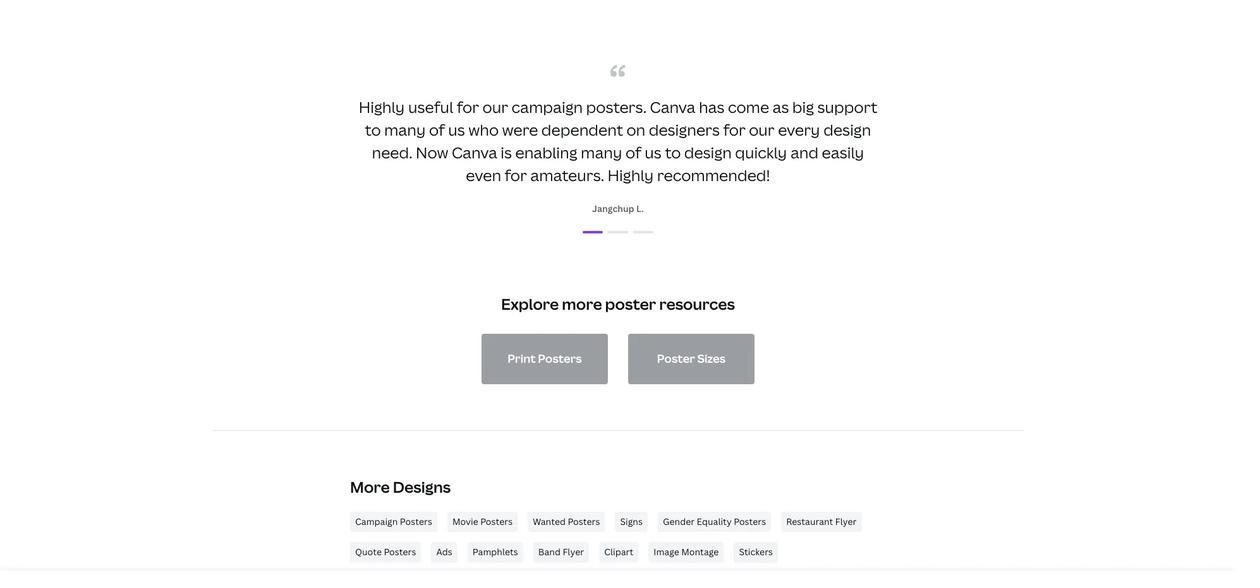 Task type: vqa. For each thing, say whether or not it's contained in the screenshot.
Illustrated
no



Task type: locate. For each thing, give the bounding box(es) containing it.
0 vertical spatial flyer
[[835, 516, 857, 528]]

amateurs.
[[530, 165, 604, 186]]

designers
[[649, 119, 720, 140]]

1 horizontal spatial to
[[665, 142, 681, 163]]

movie
[[452, 516, 478, 528]]

highly useful for our campaign posters. canva has come as big support to many of us who were dependent on designers for our every design need. now canva is enabling many of us to design quickly and easily even for amateurs. highly recommended!
[[359, 96, 877, 186]]

posters down designs
[[400, 516, 432, 528]]

poster
[[605, 294, 656, 315]]

0 horizontal spatial highly
[[359, 96, 405, 117]]

design up recommended!
[[684, 142, 732, 163]]

0 horizontal spatial many
[[384, 119, 426, 140]]

image montage link
[[649, 543, 724, 564]]

1 horizontal spatial for
[[505, 165, 527, 186]]

0 vertical spatial design
[[824, 119, 871, 140]]

to down designers
[[665, 142, 681, 163]]

us left the who
[[448, 119, 465, 140]]

campaign
[[512, 96, 583, 117]]

0 vertical spatial our
[[482, 96, 508, 117]]

ads
[[436, 547, 452, 559]]

for
[[457, 96, 479, 117], [723, 119, 746, 140], [505, 165, 527, 186]]

2 horizontal spatial for
[[723, 119, 746, 140]]

1 vertical spatial us
[[645, 142, 662, 163]]

1 horizontal spatial design
[[824, 119, 871, 140]]

pamphlets link
[[468, 543, 523, 564]]

0 vertical spatial many
[[384, 119, 426, 140]]

posters right print
[[538, 351, 582, 367]]

1 horizontal spatial highly
[[608, 165, 654, 186]]

0 vertical spatial canva
[[650, 96, 695, 117]]

to up need.
[[365, 119, 381, 140]]

1 vertical spatial many
[[581, 142, 622, 163]]

of
[[429, 119, 445, 140], [626, 142, 641, 163]]

image
[[654, 547, 679, 559]]

posters for print posters
[[538, 351, 582, 367]]

wanted posters link
[[528, 513, 605, 533]]

1 horizontal spatial of
[[626, 142, 641, 163]]

0 horizontal spatial design
[[684, 142, 732, 163]]

our
[[482, 96, 508, 117], [749, 119, 775, 140]]

0 horizontal spatial flyer
[[563, 547, 584, 559]]

1 horizontal spatial flyer
[[835, 516, 857, 528]]

us
[[448, 119, 465, 140], [645, 142, 662, 163]]

canva
[[650, 96, 695, 117], [452, 142, 497, 163]]

useful
[[408, 96, 453, 117]]

and
[[790, 142, 818, 163]]

flyer right band
[[563, 547, 584, 559]]

highly up need.
[[359, 96, 405, 117]]

1 horizontal spatial our
[[749, 119, 775, 140]]

0 vertical spatial of
[[429, 119, 445, 140]]

0 horizontal spatial to
[[365, 119, 381, 140]]

for down come
[[723, 119, 746, 140]]

0 vertical spatial us
[[448, 119, 465, 140]]

posters inside "link"
[[734, 516, 766, 528]]

who
[[468, 119, 499, 140]]

jangchup l.
[[592, 203, 644, 215]]

our up the who
[[482, 96, 508, 117]]

band flyer
[[538, 547, 584, 559]]

posters down campaign posters link
[[384, 547, 416, 559]]

0 vertical spatial for
[[457, 96, 479, 117]]

our up quickly
[[749, 119, 775, 140]]

gender equality posters
[[663, 516, 766, 528]]

select a quotation tab list
[[353, 225, 883, 240]]

of up now
[[429, 119, 445, 140]]

more
[[562, 294, 602, 315]]

posters for campaign posters
[[400, 516, 432, 528]]

0 horizontal spatial canva
[[452, 142, 497, 163]]

posters
[[538, 351, 582, 367], [400, 516, 432, 528], [480, 516, 513, 528], [568, 516, 600, 528], [734, 516, 766, 528], [384, 547, 416, 559]]

quickly
[[735, 142, 787, 163]]

easily
[[822, 142, 864, 163]]

wanted posters
[[533, 516, 600, 528]]

for up the who
[[457, 96, 479, 117]]

designs
[[393, 477, 451, 498]]

posters up stickers
[[734, 516, 766, 528]]

many
[[384, 119, 426, 140], [581, 142, 622, 163]]

many up need.
[[384, 119, 426, 140]]

stickers
[[739, 547, 773, 559]]

to
[[365, 119, 381, 140], [665, 142, 681, 163]]

wanted
[[533, 516, 566, 528]]

of down on
[[626, 142, 641, 163]]

even
[[466, 165, 501, 186]]

recommended!
[[657, 165, 770, 186]]

1 vertical spatial design
[[684, 142, 732, 163]]

highly up l.
[[608, 165, 654, 186]]

clipart
[[604, 547, 633, 559]]

1 vertical spatial our
[[749, 119, 775, 140]]

posters right wanted
[[568, 516, 600, 528]]

1 vertical spatial flyer
[[563, 547, 584, 559]]

quote posters link
[[350, 543, 421, 564]]

canva down the who
[[452, 142, 497, 163]]

1 horizontal spatial many
[[581, 142, 622, 163]]

us down on
[[645, 142, 662, 163]]

restaurant flyer link
[[781, 513, 862, 533]]

many down dependent
[[581, 142, 622, 163]]

campaign posters link
[[350, 513, 437, 533]]

flyer for restaurant flyer
[[835, 516, 857, 528]]

image montage
[[654, 547, 719, 559]]

design down support in the top of the page
[[824, 119, 871, 140]]

come
[[728, 96, 769, 117]]

quote posters
[[355, 547, 416, 559]]

1 vertical spatial canva
[[452, 142, 497, 163]]

0 horizontal spatial us
[[448, 119, 465, 140]]

design
[[824, 119, 871, 140], [684, 142, 732, 163]]

canva up designers
[[650, 96, 695, 117]]

highly
[[359, 96, 405, 117], [608, 165, 654, 186]]

for down is
[[505, 165, 527, 186]]

dependent
[[541, 119, 623, 140]]

flyer
[[835, 516, 857, 528], [563, 547, 584, 559]]

resources
[[659, 294, 735, 315]]

1 horizontal spatial canva
[[650, 96, 695, 117]]

0 vertical spatial to
[[365, 119, 381, 140]]

flyer right the restaurant
[[835, 516, 857, 528]]

print posters
[[508, 351, 582, 367]]

posters up pamphlets
[[480, 516, 513, 528]]

every
[[778, 119, 820, 140]]

posters for movie posters
[[480, 516, 513, 528]]



Task type: describe. For each thing, give the bounding box(es) containing it.
restaurant
[[786, 516, 833, 528]]

0 horizontal spatial of
[[429, 119, 445, 140]]

has
[[699, 96, 725, 117]]

0 horizontal spatial our
[[482, 96, 508, 117]]

on
[[627, 119, 645, 140]]

jangchup
[[592, 203, 634, 215]]

were
[[502, 119, 538, 140]]

band
[[538, 547, 561, 559]]

more
[[350, 477, 390, 498]]

montage
[[681, 547, 719, 559]]

as
[[773, 96, 789, 117]]

campaign
[[355, 516, 398, 528]]

movie posters link
[[447, 513, 518, 533]]

print posters link
[[482, 334, 608, 385]]

is
[[501, 142, 512, 163]]

now
[[416, 142, 448, 163]]

need.
[[372, 142, 412, 163]]

posters for quote posters
[[384, 547, 416, 559]]

ads link
[[431, 543, 457, 564]]

big
[[792, 96, 814, 117]]

0 horizontal spatial for
[[457, 96, 479, 117]]

quotation mark image
[[610, 64, 626, 77]]

signs
[[620, 516, 643, 528]]

quote
[[355, 547, 382, 559]]

clipart link
[[599, 543, 638, 564]]

gender
[[663, 516, 695, 528]]

poster
[[657, 351, 695, 367]]

1 vertical spatial of
[[626, 142, 641, 163]]

signs link
[[615, 513, 648, 533]]

band flyer link
[[533, 543, 589, 564]]

stickers link
[[734, 543, 778, 564]]

2 vertical spatial for
[[505, 165, 527, 186]]

0 vertical spatial highly
[[359, 96, 405, 117]]

sizes
[[697, 351, 726, 367]]

gender equality posters link
[[658, 513, 771, 533]]

support
[[817, 96, 877, 117]]

more designs
[[350, 477, 451, 498]]

print
[[508, 351, 536, 367]]

1 vertical spatial to
[[665, 142, 681, 163]]

explore more poster resources
[[501, 294, 735, 315]]

explore
[[501, 294, 559, 315]]

l.
[[636, 203, 644, 215]]

posters.
[[586, 96, 647, 117]]

equality
[[697, 516, 732, 528]]

poster sizes link
[[628, 334, 755, 385]]

poster sizes
[[657, 351, 726, 367]]

posters for wanted posters
[[568, 516, 600, 528]]

pamphlets
[[473, 547, 518, 559]]

1 horizontal spatial us
[[645, 142, 662, 163]]

campaign posters
[[355, 516, 432, 528]]

movie posters
[[452, 516, 513, 528]]

1 vertical spatial for
[[723, 119, 746, 140]]

restaurant flyer
[[786, 516, 857, 528]]

flyer for band flyer
[[563, 547, 584, 559]]

enabling
[[515, 142, 577, 163]]

1 vertical spatial highly
[[608, 165, 654, 186]]



